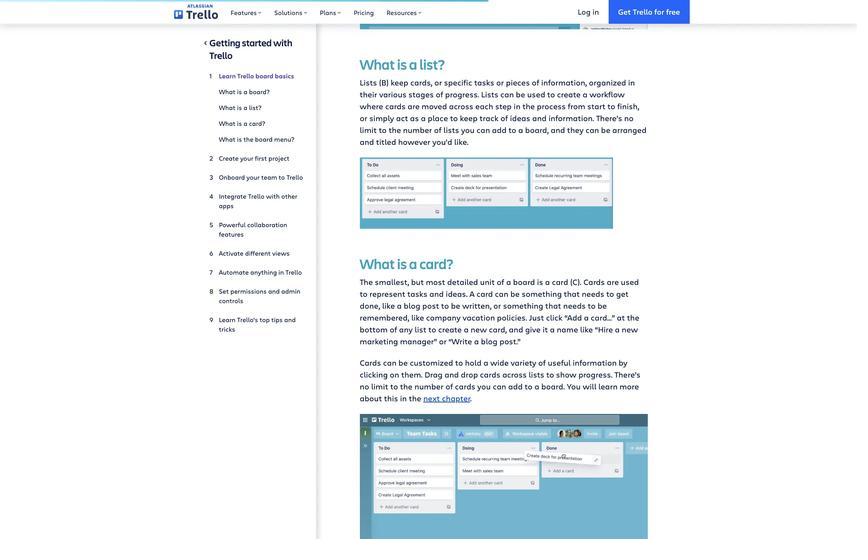 Task type: locate. For each thing, give the bounding box(es) containing it.
0 vertical spatial are
[[408, 101, 420, 111]]

tricks
[[219, 325, 235, 333]]

with right started
[[273, 36, 293, 49]]

with left the other
[[266, 192, 280, 200]]

log in link
[[569, 0, 609, 24]]

1 vertical spatial add
[[509, 381, 523, 392]]

a right unit
[[507, 277, 511, 287]]

1 vertical spatial lists
[[529, 369, 545, 380]]

0 vertical spatial lists
[[360, 77, 377, 88]]

what is the board menu?
[[219, 135, 295, 143]]

to down ideas
[[509, 125, 517, 135]]

board.
[[542, 381, 565, 392]]

your for create
[[240, 154, 254, 162]]

what is a list? lists (b) keep cards, or specific tasks or pieces of information, organized in their various stages of progress. lists can be used to create a workflow where cards are moved across each step in the process from start to finish, or simply act as a place to keep track of ideas and information. there's no limit to the number of lists you can add to a board, and they can be arranged and titled however you'd like.
[[360, 54, 647, 147]]

"hire
[[595, 324, 613, 335]]

menu?
[[274, 135, 295, 143]]

like up list
[[412, 312, 424, 323]]

cards right (c).
[[584, 277, 605, 287]]

2 vertical spatial like
[[581, 324, 593, 335]]

learn inside the learn trello's top tips and tricks
[[219, 315, 236, 324]]

0 vertical spatial progress.
[[445, 89, 479, 100]]

1 vertical spatial card?
[[420, 254, 454, 273]]

are up the get
[[607, 277, 619, 287]]

cards inside what is a card? the smallest, but most detailed unit of a board is a card (c). cards are used to represent tasks and ideas. a card can be something that needs to get done, like a blog post to be written, or something that needs to be remembered, like company vacation policies. just click "add a card…" at the bottom of any list to create a new card, and give it a name like "hire a new marketing manager" or "write a blog post."
[[584, 277, 605, 287]]

with inside getting started with trello
[[273, 36, 293, 49]]

0 vertical spatial there's
[[597, 113, 623, 123]]

no up arranged
[[625, 113, 634, 123]]

a up the cards,
[[409, 54, 417, 73]]

apps
[[219, 201, 234, 210]]

with for trello
[[266, 192, 280, 200]]

card left (c).
[[552, 277, 569, 287]]

blog down card,
[[481, 336, 498, 347]]

most
[[426, 277, 446, 287]]

in right this
[[400, 393, 407, 404]]

and up board, at the top right of the page
[[533, 113, 547, 123]]

lists inside what is a list? lists (b) keep cards, or specific tasks or pieces of information, organized in their various stages of progress. lists can be used to create a workflow where cards are moved across each step in the process from start to finish, or simply act as a place to keep track of ideas and information. there's no limit to the number of lists you can add to a board, and they can be arranged and titled however you'd like.
[[444, 125, 459, 135]]

like
[[382, 300, 395, 311], [412, 312, 424, 323], [581, 324, 593, 335]]

card? for what is a card?
[[249, 119, 265, 127]]

what inside what is a list? lists (b) keep cards, or specific tasks or pieces of information, organized in their various stages of progress. lists can be used to create a workflow where cards are moved across each step in the process from start to finish, or simply act as a place to keep track of ideas and information. there's no limit to the number of lists you can add to a board, and they can be arranged and titled however you'd like.
[[360, 54, 395, 73]]

clicking
[[360, 369, 388, 380]]

1 vertical spatial tasks
[[408, 288, 428, 299]]

card
[[552, 277, 569, 287], [477, 288, 493, 299]]

track
[[480, 113, 499, 123]]

trello
[[633, 7, 653, 16], [210, 49, 233, 62], [237, 72, 254, 80], [287, 173, 303, 181], [248, 192, 265, 200], [286, 268, 302, 276]]

is inside what is a list? lists (b) keep cards, or specific tasks or pieces of information, organized in their various stages of progress. lists can be used to create a workflow where cards are moved across each step in the process from start to finish, or simply act as a place to keep track of ideas and information. there's no limit to the number of lists you can add to a board, and they can be arranged and titled however you'd like.
[[397, 54, 407, 73]]

0 horizontal spatial card?
[[249, 119, 265, 127]]

create your first project link
[[210, 150, 303, 166]]

workflow
[[590, 89, 625, 100]]

card…"
[[591, 312, 615, 323]]

with inside integrate trello with other apps
[[266, 192, 280, 200]]

tasks inside what is a card? the smallest, but most detailed unit of a board is a card (c). cards are used to represent tasks and ideas. a card can be something that needs to get done, like a blog post to be written, or something that needs to be remembered, like company vacation policies. just click "add a card…" at the bottom of any list to create a new card, and give it a name like "hire a new marketing manager" or "write a blog post."
[[408, 288, 428, 299]]

2 learn from the top
[[219, 315, 236, 324]]

0 horizontal spatial add
[[492, 125, 507, 135]]

no inside what is a list? lists (b) keep cards, or specific tasks or pieces of information, organized in their various stages of progress. lists can be used to create a workflow where cards are moved across each step in the process from start to finish, or simply act as a place to keep track of ideas and information. there's no limit to the number of lists you can add to a board, and they can be arranged and titled however you'd like.
[[625, 113, 634, 123]]

1 vertical spatial with
[[266, 192, 280, 200]]

1 horizontal spatial card?
[[420, 254, 454, 273]]

what is a board? link
[[210, 84, 303, 100]]

add down variety
[[509, 381, 523, 392]]

get trello for free link
[[609, 0, 690, 24]]

what is a card? the smallest, but most detailed unit of a board is a card (c). cards are used to represent tasks and ideas. a card can be something that needs to get done, like a blog post to be written, or something that needs to be remembered, like company vacation policies. just click "add a card…" at the bottom of any list to create a new card, and give it a name like "hire a new marketing manager" or "write a blog post."
[[360, 254, 640, 347]]

something
[[522, 288, 562, 299], [503, 300, 544, 311]]

your left team
[[247, 173, 260, 181]]

0 horizontal spatial progress.
[[445, 89, 479, 100]]

cards down 'wide'
[[480, 369, 501, 380]]

the
[[523, 101, 535, 111], [389, 125, 401, 135], [244, 135, 254, 143], [627, 312, 640, 323], [400, 381, 413, 392], [409, 393, 422, 404]]

add down track
[[492, 125, 507, 135]]

lists up each
[[481, 89, 499, 100]]

1 horizontal spatial keep
[[460, 113, 478, 123]]

0 vertical spatial list?
[[420, 54, 445, 73]]

1 vertical spatial no
[[360, 381, 369, 392]]

like left "hire
[[581, 324, 593, 335]]

1 vertical spatial limit
[[371, 381, 389, 392]]

various
[[379, 89, 407, 100]]

needs up card…" at the bottom right of page
[[582, 288, 605, 299]]

learn trello's top tips and tricks link
[[210, 312, 303, 337]]

1 vertical spatial your
[[247, 173, 260, 181]]

lists up you'd
[[444, 125, 459, 135]]

their
[[360, 89, 377, 100]]

1 vertical spatial there's
[[615, 369, 641, 380]]

1 vertical spatial lists
[[481, 89, 499, 100]]

cards up clicking
[[360, 357, 381, 368]]

a down ideas
[[519, 125, 523, 135]]

create inside what is a card? the smallest, but most detailed unit of a board is a card (c). cards are used to represent tasks and ideas. a card can be something that needs to get done, like a blog post to be written, or something that needs to be remembered, like company vacation policies. just click "add a card…" at the bottom of any list to create a new card, and give it a name like "hire a new marketing manager" or "write a blog post."
[[438, 324, 462, 335]]

your for onboard
[[247, 173, 260, 181]]

log
[[578, 7, 591, 16]]

1 horizontal spatial used
[[621, 277, 639, 287]]

0 vertical spatial used
[[528, 89, 546, 100]]

1 horizontal spatial card
[[552, 277, 569, 287]]

0 horizontal spatial are
[[408, 101, 420, 111]]

you down drop on the right of the page
[[478, 381, 491, 392]]

1 horizontal spatial cards
[[584, 277, 605, 287]]

it
[[543, 324, 548, 335]]

0 vertical spatial cards
[[584, 277, 605, 287]]

used
[[528, 89, 546, 100], [621, 277, 639, 287]]

0 horizontal spatial lists
[[444, 125, 459, 135]]

or left "write
[[439, 336, 447, 347]]

and inside set permissions and admin controls
[[268, 287, 280, 295]]

1 vertical spatial needs
[[564, 300, 586, 311]]

unit
[[480, 277, 495, 287]]

0 vertical spatial your
[[240, 154, 254, 162]]

there's up the 'more'
[[615, 369, 641, 380]]

across inside what is a list? lists (b) keep cards, or specific tasks or pieces of information, organized in their various stages of progress. lists can be used to create a workflow where cards are moved across each step in the process from start to finish, or simply act as a place to keep track of ideas and information. there's no limit to the number of lists you can add to a board, and they can be arranged and titled however you'd like.
[[449, 101, 474, 111]]

1 vertical spatial progress.
[[579, 369, 613, 380]]

add inside cards can be customized to hold a wide variety of useful information by clicking on them. drag and drop cards across lists to show progress. there's no limit to the number of cards you can add to a board. you will learn more about this in the
[[509, 381, 523, 392]]

a view of a list on a trello board image
[[360, 157, 613, 229]]

0 horizontal spatial across
[[449, 101, 474, 111]]

onboard
[[219, 173, 245, 181]]

1 horizontal spatial you
[[478, 381, 491, 392]]

for
[[655, 7, 665, 16]]

getting
[[210, 36, 241, 49]]

0 vertical spatial cards
[[385, 101, 406, 111]]

your
[[240, 154, 254, 162], [247, 173, 260, 181]]

cards can be customized to hold a wide variety of useful information by clicking on them. drag and drop cards across lists to show progress. there's no limit to the number of cards you can add to a board. you will learn more about this in the
[[360, 357, 641, 404]]

limit
[[360, 125, 377, 135], [371, 381, 389, 392]]

step
[[496, 101, 512, 111]]

something up 'policies.' on the bottom right of the page
[[503, 300, 544, 311]]

will
[[583, 381, 597, 392]]

1 horizontal spatial progress.
[[579, 369, 613, 380]]

lists inside cards can be customized to hold a wide variety of useful information by clicking on them. drag and drop cards across lists to show progress. there's no limit to the number of cards you can add to a board. you will learn more about this in the
[[529, 369, 545, 380]]

is up smallest,
[[397, 254, 407, 273]]

is for what is a board?
[[237, 87, 242, 96]]

be down pieces
[[516, 89, 526, 100]]

2 new from the left
[[622, 324, 638, 335]]

more
[[620, 381, 639, 392]]

what down what is a list?
[[219, 119, 236, 127]]

what for what is a list?
[[219, 103, 236, 112]]

0 vertical spatial something
[[522, 288, 562, 299]]

free
[[667, 7, 681, 16]]

progress.
[[445, 89, 479, 100], [579, 369, 613, 380]]

card? for what is a card? the smallest, but most detailed unit of a board is a card (c). cards are used to represent tasks and ideas. a card can be something that needs to get done, like a blog post to be written, or something that needs to be remembered, like company vacation policies. just click "add a card…" at the bottom of any list to create a new card, and give it a name like "hire a new marketing manager" or "write a blog post."
[[420, 254, 454, 273]]

1 vertical spatial cards
[[480, 369, 501, 380]]

activate
[[219, 249, 244, 257]]

lists
[[444, 125, 459, 135], [529, 369, 545, 380]]

0 vertical spatial lists
[[444, 125, 459, 135]]

that up the click
[[546, 300, 562, 311]]

0 horizontal spatial that
[[546, 300, 562, 311]]

across inside cards can be customized to hold a wide variety of useful information by clicking on them. drag and drop cards across lists to show progress. there's no limit to the number of cards you can add to a board. you will learn more about this in the
[[503, 369, 527, 380]]

is for what is a card?
[[237, 119, 242, 127]]

1 horizontal spatial no
[[625, 113, 634, 123]]

give
[[526, 324, 541, 335]]

0 horizontal spatial tasks
[[408, 288, 428, 299]]

them.
[[402, 369, 423, 380]]

list? inside what is a list? lists (b) keep cards, or specific tasks or pieces of information, organized in their various stages of progress. lists can be used to create a workflow where cards are moved across each step in the process from start to finish, or simply act as a place to keep track of ideas and information. there's no limit to the number of lists you can add to a board, and they can be arranged and titled however you'd like.
[[420, 54, 445, 73]]

project
[[269, 154, 290, 162]]

card? down what is a list? link
[[249, 119, 265, 127]]

progress. inside what is a list? lists (b) keep cards, or specific tasks or pieces of information, organized in their various stages of progress. lists can be used to create a workflow where cards are moved across each step in the process from start to finish, or simply act as a place to keep track of ideas and information. there's no limit to the number of lists you can add to a board, and they can be arranged and titled however you'd like.
[[445, 89, 479, 100]]

0 vertical spatial learn
[[219, 72, 236, 80]]

limit inside what is a list? lists (b) keep cards, or specific tasks or pieces of information, organized in their various stages of progress. lists can be used to create a workflow where cards are moved across each step in the process from start to finish, or simply act as a place to keep track of ideas and information. there's no limit to the number of lists you can add to a board, and they can be arranged and titled however you'd like.
[[360, 125, 377, 135]]

1 vertical spatial number
[[415, 381, 444, 392]]

from
[[568, 101, 586, 111]]

1 horizontal spatial that
[[564, 288, 580, 299]]

powerful collaboration features
[[219, 220, 287, 238]]

something up just
[[522, 288, 562, 299]]

1 vertical spatial cards
[[360, 357, 381, 368]]

by
[[619, 357, 628, 368]]

pricing
[[354, 8, 374, 17]]

what inside what is a card? the smallest, but most detailed unit of a board is a card (c). cards are used to represent tasks and ideas. a card can be something that needs to get done, like a blog post to be written, or something that needs to be remembered, like company vacation policies. just click "add a card…" at the bottom of any list to create a new card, and give it a name like "hire a new marketing manager" or "write a blog post."
[[360, 254, 395, 273]]

learn for learn trello board basics
[[219, 72, 236, 80]]

cards inside cards can be customized to hold a wide variety of useful information by clicking on them. drag and drop cards across lists to show progress. there's no limit to the number of cards you can add to a board. you will learn more about this in the
[[360, 357, 381, 368]]

1 vertical spatial learn
[[219, 315, 236, 324]]

started
[[242, 36, 272, 49]]

across left each
[[449, 101, 474, 111]]

0 horizontal spatial you
[[461, 125, 475, 135]]

1 vertical spatial list?
[[249, 103, 262, 112]]

where
[[360, 101, 383, 111]]

0 horizontal spatial blog
[[404, 300, 421, 311]]

there's inside cards can be customized to hold a wide variety of useful information by clicking on them. drag and drop cards across lists to show progress. there's no limit to the number of cards you can add to a board. you will learn more about this in the
[[615, 369, 641, 380]]

1 vertical spatial create
[[438, 324, 462, 335]]

and left drop on the right of the page
[[445, 369, 459, 380]]

learn inside learn trello board basics link
[[219, 72, 236, 80]]

drag
[[425, 369, 443, 380]]

features button
[[224, 0, 268, 24]]

you
[[461, 125, 475, 135], [478, 381, 491, 392]]

with
[[273, 36, 293, 49], [266, 192, 280, 200]]

to down workflow
[[608, 101, 616, 111]]

be
[[516, 89, 526, 100], [601, 125, 611, 135], [511, 288, 520, 299], [451, 300, 461, 311], [598, 300, 607, 311], [399, 357, 408, 368]]

admin
[[282, 287, 301, 295]]

a right "write
[[474, 336, 479, 347]]

0 vertical spatial no
[[625, 113, 634, 123]]

number down as
[[403, 125, 432, 135]]

what for what is a card? the smallest, but most detailed unit of a board is a card (c). cards are used to represent tasks and ideas. a card can be something that needs to get done, like a blog post to be written, or something that needs to be remembered, like company vacation policies. just click "add a card…" at the bottom of any list to create a new card, and give it a name like "hire a new marketing manager" or "write a blog post."
[[360, 254, 395, 273]]

what is a list? link
[[210, 100, 303, 116]]

can down 'wide'
[[493, 381, 507, 392]]

or right the cards,
[[435, 77, 442, 88]]

card down unit
[[477, 288, 493, 299]]

board down what is a card? link
[[255, 135, 273, 143]]

of down place in the top of the page
[[434, 125, 442, 135]]

cards down 'various'
[[385, 101, 406, 111]]

0 vertical spatial with
[[273, 36, 293, 49]]

card? inside what is a card? the smallest, but most detailed unit of a board is a card (c). cards are used to represent tasks and ideas. a card can be something that needs to get done, like a blog post to be written, or something that needs to be remembered, like company vacation policies. just click "add a card…" at the bottom of any list to create a new card, and give it a name like "hire a new marketing manager" or "write a blog post."
[[420, 254, 454, 273]]

anything
[[251, 268, 277, 276]]

1 horizontal spatial create
[[557, 89, 581, 100]]

or down where
[[360, 113, 368, 123]]

0 horizontal spatial create
[[438, 324, 462, 335]]

0 vertical spatial across
[[449, 101, 474, 111]]

you'd
[[433, 136, 453, 147]]

0 horizontal spatial new
[[471, 324, 487, 335]]

2 vertical spatial cards
[[455, 381, 476, 392]]

simply
[[370, 113, 394, 123]]

0 horizontal spatial cards
[[360, 357, 381, 368]]

0 vertical spatial you
[[461, 125, 475, 135]]

useful
[[548, 357, 571, 368]]

as
[[410, 113, 419, 123]]

1 vertical spatial blog
[[481, 336, 498, 347]]

create your first project
[[219, 154, 290, 162]]

new down vacation
[[471, 324, 487, 335]]

place
[[428, 113, 448, 123]]

variety
[[511, 357, 537, 368]]

progress. down the information
[[579, 369, 613, 380]]

0 vertical spatial keep
[[391, 77, 409, 88]]

0 vertical spatial add
[[492, 125, 507, 135]]

can up 'policies.' on the bottom right of the page
[[495, 288, 509, 299]]

2 horizontal spatial cards
[[480, 369, 501, 380]]

however
[[398, 136, 431, 147]]

1 vertical spatial card
[[477, 288, 493, 299]]

learn trello board basics link
[[210, 68, 303, 84]]

0 vertical spatial limit
[[360, 125, 377, 135]]

create down information,
[[557, 89, 581, 100]]

trello down onboard your team to trello link
[[248, 192, 265, 200]]

1 horizontal spatial list?
[[420, 54, 445, 73]]

is for what is a list? lists (b) keep cards, or specific tasks or pieces of information, organized in their various stages of progress. lists can be used to create a workflow where cards are moved across each step in the process from start to finish, or simply act as a place to keep track of ideas and information. there's no limit to the number of lists you can add to a board, and they can be arranged and titled however you'd like.
[[397, 54, 407, 73]]

0 vertical spatial tasks
[[475, 77, 495, 88]]

and inside the learn trello's top tips and tricks
[[284, 315, 296, 324]]

the down act
[[389, 125, 401, 135]]

board up board?
[[256, 72, 274, 80]]

new down the at
[[622, 324, 638, 335]]

1 vertical spatial you
[[478, 381, 491, 392]]

marketing
[[360, 336, 398, 347]]

1 vertical spatial are
[[607, 277, 619, 287]]

cards,
[[411, 77, 433, 88]]

about
[[360, 393, 382, 404]]

tasks
[[475, 77, 495, 88], [408, 288, 428, 299]]

trello inside getting started with trello
[[210, 49, 233, 62]]

stages
[[409, 89, 434, 100]]

0 horizontal spatial like
[[382, 300, 395, 311]]

progress. down "specific" at the right of page
[[445, 89, 479, 100]]

1 horizontal spatial across
[[503, 369, 527, 380]]

what up the at the bottom left of page
[[360, 254, 395, 273]]

you up like. at top right
[[461, 125, 475, 135]]

a left board.
[[535, 381, 540, 392]]

trello left for
[[633, 7, 653, 16]]

be up "on"
[[399, 357, 408, 368]]

0 vertical spatial create
[[557, 89, 581, 100]]

finish,
[[618, 101, 640, 111]]

1 horizontal spatial lists
[[529, 369, 545, 380]]

what up "what is a card?"
[[219, 103, 236, 112]]

like down represent
[[382, 300, 395, 311]]

what for what is the board menu?
[[219, 135, 236, 143]]

onboard your team to trello
[[219, 173, 303, 181]]

blog left post
[[404, 300, 421, 311]]

1 vertical spatial board
[[255, 135, 273, 143]]

there's down start
[[597, 113, 623, 123]]

0 horizontal spatial cards
[[385, 101, 406, 111]]

1 horizontal spatial tasks
[[475, 77, 495, 88]]

board right unit
[[513, 277, 535, 287]]

in
[[593, 7, 599, 16], [629, 77, 635, 88], [514, 101, 521, 111], [279, 268, 284, 276], [400, 393, 407, 404]]

1 vertical spatial across
[[503, 369, 527, 380]]

0 vertical spatial number
[[403, 125, 432, 135]]

list? for what is a list? lists (b) keep cards, or specific tasks or pieces of information, organized in their various stages of progress. lists can be used to create a workflow where cards are moved across each step in the process from start to finish, or simply act as a place to keep track of ideas and information. there's no limit to the number of lists you can add to a board, and they can be arranged and titled however you'd like.
[[420, 54, 445, 73]]

1 vertical spatial used
[[621, 277, 639, 287]]

cards down drop on the right of the page
[[455, 381, 476, 392]]

is up 'various'
[[397, 54, 407, 73]]

what is a card?
[[219, 119, 265, 127]]

click
[[546, 312, 563, 323]]

are inside what is a list? lists (b) keep cards, or specific tasks or pieces of information, organized in their various stages of progress. lists can be used to create a workflow where cards are moved across each step in the process from start to finish, or simply act as a place to keep track of ideas and information. there's no limit to the number of lists you can add to a board, and they can be arranged and titled however you'd like.
[[408, 101, 420, 111]]

2 horizontal spatial like
[[581, 324, 593, 335]]

number inside what is a list? lists (b) keep cards, or specific tasks or pieces of information, organized in their various stages of progress. lists can be used to create a workflow where cards are moved across each step in the process from start to finish, or simply act as a place to keep track of ideas and information. there's no limit to the number of lists you can add to a board, and they can be arranged and titled however you'd like.
[[403, 125, 432, 135]]

2 vertical spatial board
[[513, 277, 535, 287]]

0 horizontal spatial no
[[360, 381, 369, 392]]

new
[[471, 324, 487, 335], [622, 324, 638, 335]]

1 learn from the top
[[219, 72, 236, 80]]

pieces
[[506, 77, 530, 88]]

list? up the cards,
[[420, 54, 445, 73]]

0 horizontal spatial lists
[[360, 77, 377, 88]]

progress. inside cards can be customized to hold a wide variety of useful information by clicking on them. drag and drop cards across lists to show progress. there's no limit to the number of cards you can add to a board. you will learn more about this in the
[[579, 369, 613, 380]]

1 horizontal spatial like
[[412, 312, 424, 323]]

of
[[532, 77, 540, 88], [436, 89, 443, 100], [501, 113, 508, 123], [434, 125, 442, 135], [497, 277, 505, 287], [390, 324, 397, 335], [539, 357, 546, 368], [446, 381, 453, 392]]

to right list
[[429, 324, 437, 335]]

of left useful
[[539, 357, 546, 368]]

what up what is a list?
[[219, 87, 236, 96]]

learn
[[219, 72, 236, 80], [219, 315, 236, 324]]

you inside cards can be customized to hold a wide variety of useful information by clicking on them. drag and drop cards across lists to show progress. there's no limit to the number of cards you can add to a board. you will learn more about this in the
[[478, 381, 491, 392]]

used inside what is a list? lists (b) keep cards, or specific tasks or pieces of information, organized in their various stages of progress. lists can be used to create a workflow where cards are moved across each step in the process from start to finish, or simply act as a place to keep track of ideas and information. there's no limit to the number of lists you can add to a board, and they can be arranged and titled however you'd like.
[[528, 89, 546, 100]]

what up create
[[219, 135, 236, 143]]

1 horizontal spatial add
[[509, 381, 523, 392]]

each
[[476, 101, 494, 111]]

post
[[423, 300, 439, 311]]

0 horizontal spatial keep
[[391, 77, 409, 88]]



Task type: describe. For each thing, give the bounding box(es) containing it.
is for what is a list?
[[237, 103, 242, 112]]

a down what is a list?
[[244, 119, 248, 127]]

number inside cards can be customized to hold a wide variety of useful information by clicking on them. drag and drop cards across lists to show progress. there's no limit to the number of cards you can add to a board. you will learn more about this in the
[[415, 381, 444, 392]]

in inside "link"
[[593, 7, 599, 16]]

a right hold
[[484, 357, 489, 368]]

1 new from the left
[[471, 324, 487, 335]]

what for what is a list? lists (b) keep cards, or specific tasks or pieces of information, organized in their various stages of progress. lists can be used to create a workflow where cards are moved across each step in the process from start to finish, or simply act as a place to keep track of ideas and information. there's no limit to the number of lists you can add to a board, and they can be arranged and titled however you'd like.
[[360, 54, 395, 73]]

learn trello board basics
[[219, 72, 294, 80]]

first
[[255, 154, 267, 162]]

list? for what is a list?
[[249, 103, 262, 112]]

0 vertical spatial needs
[[582, 288, 605, 299]]

in up ideas
[[514, 101, 521, 111]]

represent
[[370, 288, 406, 299]]

getting started with trello
[[210, 36, 293, 62]]

are inside what is a card? the smallest, but most detailed unit of a board is a card (c). cards are used to represent tasks and ideas. a card can be something that needs to get done, like a blog post to be written, or something that needs to be remembered, like company vacation policies. just click "add a card…" at the bottom of any list to create a new card, and give it a name like "hire a new marketing manager" or "write a blog post."
[[607, 277, 619, 287]]

chapter
[[442, 393, 470, 404]]

what for what is a board?
[[219, 87, 236, 96]]

powerful
[[219, 220, 246, 229]]

act
[[396, 113, 408, 123]]

views
[[272, 249, 290, 257]]

a left (c).
[[545, 277, 550, 287]]

is for what is the board menu?
[[237, 135, 242, 143]]

board,
[[525, 125, 549, 135]]

in up finish, on the top right of the page
[[629, 77, 635, 88]]

automate anything in trello link
[[210, 264, 303, 280]]

a right as
[[421, 113, 426, 123]]

a down what is a board? on the left top of the page
[[244, 103, 248, 112]]

of up moved
[[436, 89, 443, 100]]

page progress progress bar
[[0, 0, 489, 2]]

to left the get
[[607, 288, 615, 299]]

tips
[[272, 315, 283, 324]]

a down represent
[[397, 300, 402, 311]]

drop
[[461, 369, 478, 380]]

to up board.
[[547, 369, 555, 380]]

1 vertical spatial that
[[546, 300, 562, 311]]

a view of moving a card on a trello board image
[[360, 414, 648, 539]]

0 vertical spatial card
[[552, 277, 569, 287]]

atlassian trello image
[[174, 4, 218, 19]]

specific
[[444, 77, 473, 88]]

be up 'policies.' on the bottom right of the page
[[511, 288, 520, 299]]

and left they
[[551, 125, 565, 135]]

basics
[[275, 72, 294, 80]]

a view of a trello board image
[[360, 0, 648, 29]]

is up just
[[537, 277, 543, 287]]

a up 'from'
[[583, 89, 588, 100]]

list
[[415, 324, 427, 335]]

with for started
[[273, 36, 293, 49]]

collaboration
[[247, 220, 287, 229]]

0 vertical spatial blog
[[404, 300, 421, 311]]

company
[[426, 312, 461, 323]]

onboard your team to trello link
[[210, 169, 303, 185]]

what is the board menu? link
[[210, 131, 303, 147]]

top
[[260, 315, 270, 324]]

plans
[[320, 8, 336, 17]]

the down "what is a card?"
[[244, 135, 254, 143]]

and inside cards can be customized to hold a wide variety of useful information by clicking on them. drag and drop cards across lists to show progress. there's no limit to the number of cards you can add to a board. you will learn more about this in the
[[445, 369, 459, 380]]

process
[[537, 101, 566, 111]]

cards inside what is a list? lists (b) keep cards, or specific tasks or pieces of information, organized in their various stages of progress. lists can be used to create a workflow where cards are moved across each step in the process from start to finish, or simply act as a place to keep track of ideas and information. there's no limit to the number of lists you can add to a board, and they can be arranged and titled however you'd like.
[[385, 101, 406, 111]]

like.
[[455, 136, 469, 147]]

the inside what is a card? the smallest, but most detailed unit of a board is a card (c). cards are used to represent tasks and ideas. a card can be something that needs to get done, like a blog post to be written, or something that needs to be remembered, like company vacation policies. just click "add a card…" at the bottom of any list to create a new card, and give it a name like "hire a new marketing manager" or "write a blog post."
[[627, 312, 640, 323]]

integrate trello with other apps
[[219, 192, 298, 210]]

manager"
[[400, 336, 437, 347]]

trello inside "link"
[[633, 7, 653, 16]]

to down the at the bottom left of page
[[360, 288, 368, 299]]

trello up admin
[[286, 268, 302, 276]]

any
[[399, 324, 413, 335]]

arranged
[[613, 125, 647, 135]]

1 vertical spatial like
[[412, 312, 424, 323]]

information.
[[549, 113, 595, 123]]

and down 'policies.' on the bottom right of the page
[[509, 324, 524, 335]]

to right team
[[279, 173, 285, 181]]

set permissions and admin controls
[[219, 287, 301, 305]]

other
[[282, 192, 298, 200]]

be inside cards can be customized to hold a wide variety of useful information by clicking on them. drag and drop cards across lists to show progress. there's no limit to the number of cards you can add to a board. you will learn more about this in the
[[399, 357, 408, 368]]

0 vertical spatial board
[[256, 72, 274, 80]]

what for what is a card?
[[219, 119, 236, 127]]

get
[[617, 288, 629, 299]]

activate different views
[[219, 249, 290, 257]]

create inside what is a list? lists (b) keep cards, or specific tasks or pieces of information, organized in their various stages of progress. lists can be used to create a workflow where cards are moved across each step in the process from start to finish, or simply act as a place to keep track of ideas and information. there's no limit to the number of lists you can add to a board, and they can be arranged and titled however you'd like.
[[557, 89, 581, 100]]

of left any
[[390, 324, 397, 335]]

detailed
[[447, 277, 478, 287]]

to left hold
[[455, 357, 463, 368]]

next
[[424, 393, 440, 404]]

limit inside cards can be customized to hold a wide variety of useful information by clicking on them. drag and drop cards across lists to show progress. there's no limit to the number of cards you can add to a board. you will learn more about this in the
[[371, 381, 389, 392]]

learn trello's top tips and tricks
[[219, 315, 296, 333]]

trello up what is a board? on the left top of the page
[[237, 72, 254, 80]]

features
[[231, 8, 257, 17]]

can inside what is a card? the smallest, but most detailed unit of a board is a card (c). cards are used to represent tasks and ideas. a card can be something that needs to get done, like a blog post to be written, or something that needs to be remembered, like company vacation policies. just click "add a card…" at the bottom of any list to create a new card, and give it a name like "hire a new marketing manager" or "write a blog post."
[[495, 288, 509, 299]]

the
[[360, 277, 373, 287]]

a up "write
[[464, 324, 469, 335]]

to down variety
[[525, 381, 533, 392]]

to up company
[[441, 300, 449, 311]]

is for what is a card? the smallest, but most detailed unit of a board is a card (c). cards are used to represent tasks and ideas. a card can be something that needs to get done, like a blog post to be written, or something that needs to be remembered, like company vacation policies. just click "add a card…" at the bottom of any list to create a new card, and give it a name like "hire a new marketing manager" or "write a blog post."
[[397, 254, 407, 273]]

trello up the other
[[287, 173, 303, 181]]

to down simply
[[379, 125, 387, 135]]

but
[[411, 277, 424, 287]]

(b)
[[379, 77, 389, 88]]

of right pieces
[[532, 77, 540, 88]]

board inside what is a card? the smallest, but most detailed unit of a board is a card (c). cards are used to represent tasks and ideas. a card can be something that needs to get done, like a blog post to be written, or something that needs to be remembered, like company vacation policies. just click "add a card…" at the bottom of any list to create a new card, and give it a name like "hire a new marketing manager" or "write a blog post."
[[513, 277, 535, 287]]

integrate
[[219, 192, 247, 200]]

trello's
[[237, 315, 258, 324]]

automate anything in trello
[[219, 268, 302, 276]]

(c).
[[571, 277, 582, 287]]

plans button
[[314, 0, 348, 24]]

what is a card? link
[[210, 116, 303, 131]]

and left titled
[[360, 136, 374, 147]]

"write
[[449, 336, 472, 347]]

be up card…" at the bottom right of page
[[598, 300, 607, 311]]

you
[[567, 381, 581, 392]]

1 horizontal spatial cards
[[455, 381, 476, 392]]

to right place in the top of the page
[[450, 113, 458, 123]]

can right they
[[586, 125, 599, 135]]

done,
[[360, 300, 380, 311]]

solutions button
[[268, 0, 314, 24]]

of right unit
[[497, 277, 505, 287]]

and down most
[[430, 288, 444, 299]]

permissions
[[231, 287, 267, 295]]

the down them.
[[400, 381, 413, 392]]

or left pieces
[[497, 77, 504, 88]]

of up next chapter .
[[446, 381, 453, 392]]

get trello for free
[[618, 7, 681, 16]]

learn for learn trello's top tips and tricks
[[219, 315, 236, 324]]

1 horizontal spatial lists
[[481, 89, 499, 100]]

to down "on"
[[391, 381, 398, 392]]

in right anything
[[279, 268, 284, 276]]

hold
[[465, 357, 482, 368]]

the up ideas
[[523, 101, 535, 111]]

in inside cards can be customized to hold a wide variety of useful information by clicking on them. drag and drop cards across lists to show progress. there's no limit to the number of cards you can add to a board. you will learn more about this in the
[[400, 393, 407, 404]]

vacation
[[463, 312, 495, 323]]

"add
[[565, 312, 582, 323]]

tasks inside what is a list? lists (b) keep cards, or specific tasks or pieces of information, organized in their various stages of progress. lists can be used to create a workflow where cards are moved across each step in the process from start to finish, or simply act as a place to keep track of ideas and information. there's no limit to the number of lists you can add to a board, and they can be arranged and titled however you'd like.
[[475, 77, 495, 88]]

a right "add
[[584, 312, 589, 323]]

create
[[219, 154, 239, 162]]

controls
[[219, 296, 243, 305]]

activate different views link
[[210, 245, 303, 261]]

1 vertical spatial something
[[503, 300, 544, 311]]

add inside what is a list? lists (b) keep cards, or specific tasks or pieces of information, organized in their various stages of progress. lists can be used to create a workflow where cards are moved across each step in the process from start to finish, or simply act as a place to keep track of ideas and information. there's no limit to the number of lists you can add to a board, and they can be arranged and titled however you'd like.
[[492, 125, 507, 135]]

be down 'ideas.'
[[451, 300, 461, 311]]

no inside cards can be customized to hold a wide variety of useful information by clicking on them. drag and drop cards across lists to show progress. there's no limit to the number of cards you can add to a board. you will learn more about this in the
[[360, 381, 369, 392]]

you inside what is a list? lists (b) keep cards, or specific tasks or pieces of information, organized in their various stages of progress. lists can be used to create a workflow where cards are moved across each step in the process from start to finish, or simply act as a place to keep track of ideas and information. there's no limit to the number of lists you can add to a board, and they can be arranged and titled however you'd like.
[[461, 125, 475, 135]]

0 vertical spatial like
[[382, 300, 395, 311]]

or up 'policies.' on the bottom right of the page
[[494, 300, 501, 311]]

0 vertical spatial that
[[564, 288, 580, 299]]

1 vertical spatial keep
[[460, 113, 478, 123]]

moved
[[422, 101, 447, 111]]

0 horizontal spatial card
[[477, 288, 493, 299]]

there's inside what is a list? lists (b) keep cards, or specific tasks or pieces of information, organized in their various stages of progress. lists can be used to create a workflow where cards are moved across each step in the process from start to finish, or simply act as a place to keep track of ideas and information. there's no limit to the number of lists you can add to a board, and they can be arranged and titled however you'd like.
[[597, 113, 623, 123]]

1 horizontal spatial blog
[[481, 336, 498, 347]]

automate
[[219, 268, 249, 276]]

be left arranged
[[601, 125, 611, 135]]

a down the at
[[615, 324, 620, 335]]

a left board?
[[244, 87, 248, 96]]

of down step
[[501, 113, 508, 123]]

trello inside integrate trello with other apps
[[248, 192, 265, 200]]

name
[[557, 324, 579, 335]]

to up process
[[548, 89, 555, 100]]

team
[[261, 173, 277, 181]]

next chapter .
[[424, 393, 472, 404]]

set permissions and admin controls link
[[210, 283, 303, 309]]

a up but
[[409, 254, 417, 273]]

to up card…" at the bottom right of page
[[588, 300, 596, 311]]

the left next
[[409, 393, 422, 404]]

information
[[573, 357, 617, 368]]

remembered,
[[360, 312, 410, 323]]

used inside what is a card? the smallest, but most detailed unit of a board is a card (c). cards are used to represent tasks and ideas. a card can be something that needs to get done, like a blog post to be written, or something that needs to be remembered, like company vacation policies. just click "add a card…" at the bottom of any list to create a new card, and give it a name like "hire a new marketing manager" or "write a blog post."
[[621, 277, 639, 287]]

can down track
[[477, 125, 490, 135]]

can up "on"
[[383, 357, 397, 368]]

a right it
[[550, 324, 555, 335]]

card,
[[489, 324, 507, 335]]

start
[[588, 101, 606, 111]]

can up step
[[501, 89, 514, 100]]



Task type: vqa. For each thing, say whether or not it's contained in the screenshot.
"Hire
yes



